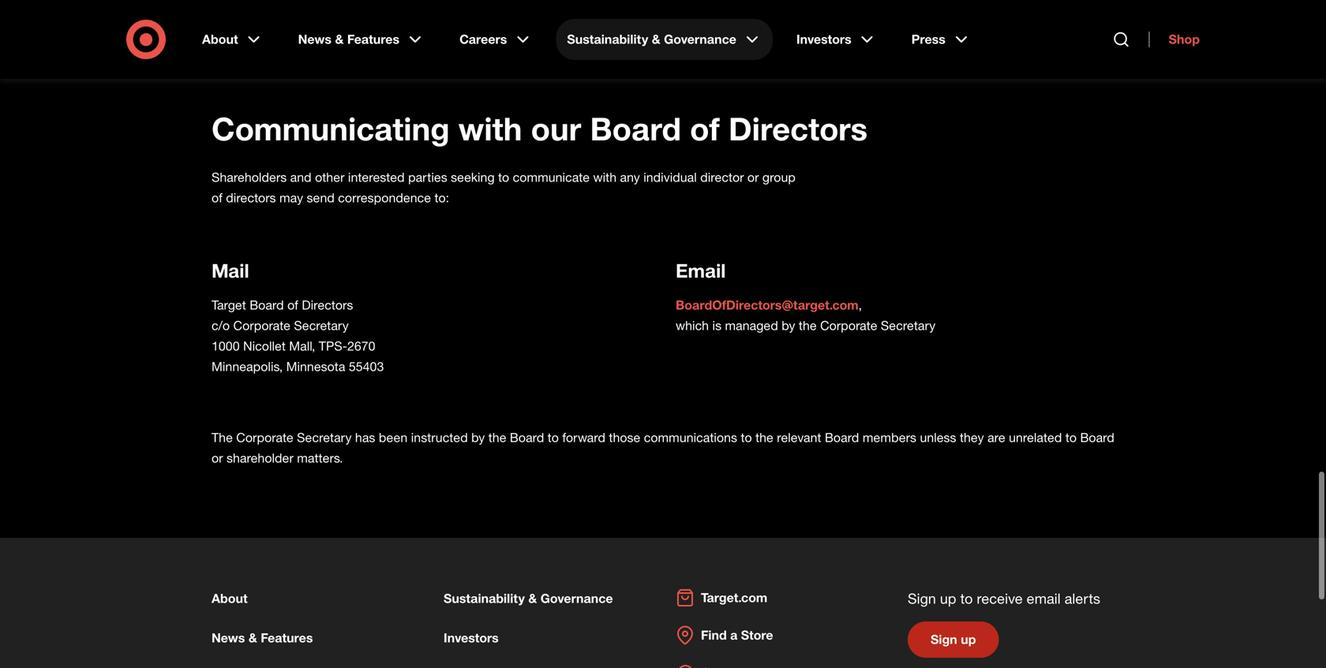 Task type: vqa. For each thing, say whether or not it's contained in the screenshot.
at
no



Task type: locate. For each thing, give the bounding box(es) containing it.
features for careers
[[347, 32, 400, 47]]

0 vertical spatial with
[[459, 109, 522, 148]]

0 vertical spatial about link
[[191, 19, 275, 60]]

of left directors
[[212, 190, 223, 206]]

sustainability
[[567, 32, 649, 47], [444, 591, 525, 607]]

alerts
[[1065, 591, 1101, 608]]

of
[[690, 109, 720, 148], [212, 190, 223, 206], [288, 298, 298, 313]]

0 vertical spatial news & features
[[298, 32, 400, 47]]

directors
[[729, 109, 868, 148], [302, 298, 353, 313]]

news for careers
[[298, 32, 332, 47]]

sustainability & governance link
[[556, 19, 773, 60], [444, 591, 613, 607]]

investors
[[797, 32, 852, 47], [444, 631, 499, 646]]

unrelated
[[1009, 430, 1062, 446]]

minnesota
[[286, 359, 345, 375]]

forward
[[563, 430, 606, 446]]

secretary inside "the corporate secretary has been instructed by the board to forward those communications to the relevant board members unless they are unrelated to board or shareholder matters."
[[297, 430, 352, 446]]

&
[[335, 32, 344, 47], [652, 32, 661, 47], [529, 591, 537, 607], [249, 631, 257, 646]]

which
[[676, 318, 709, 334]]

to inside shareholders and other interested parties seeking to communicate with any individual director or group of directors may send correspondence to:
[[498, 170, 510, 185]]

1 horizontal spatial directors
[[729, 109, 868, 148]]

1 vertical spatial sustainability & governance link
[[444, 591, 613, 607]]

shareholders
[[212, 170, 287, 185]]

secretary
[[294, 318, 349, 334], [881, 318, 936, 334], [297, 430, 352, 446]]

1 vertical spatial about
[[212, 591, 248, 607]]

investors link
[[786, 19, 888, 60], [444, 631, 499, 646]]

with inside shareholders and other interested parties seeking to communicate with any individual director or group of directors may send correspondence to:
[[593, 170, 617, 185]]

1 vertical spatial investors link
[[444, 631, 499, 646]]

2 horizontal spatial the
[[799, 318, 817, 334]]

1 horizontal spatial sustainability
[[567, 32, 649, 47]]

with left the any
[[593, 170, 617, 185]]

individual
[[644, 170, 697, 185]]

communications
[[644, 430, 738, 446]]

to left forward
[[548, 430, 559, 446]]

or down the
[[212, 451, 223, 466]]

communicate
[[513, 170, 590, 185]]

0 horizontal spatial by
[[472, 430, 485, 446]]

email
[[676, 259, 726, 282]]

0 vertical spatial features
[[347, 32, 400, 47]]

0 vertical spatial up
[[940, 591, 957, 608]]

and
[[290, 170, 312, 185]]

sustainability & governance
[[567, 32, 737, 47], [444, 591, 613, 607]]

1 vertical spatial about link
[[212, 591, 248, 607]]

1 horizontal spatial governance
[[664, 32, 737, 47]]

corporate down ',' at the top of page
[[821, 318, 878, 334]]

0 vertical spatial by
[[782, 318, 796, 334]]

relevant
[[777, 430, 822, 446]]

0 horizontal spatial governance
[[541, 591, 613, 607]]

1 vertical spatial features
[[261, 631, 313, 646]]

features
[[347, 32, 400, 47], [261, 631, 313, 646]]

boardofdirectors@target.com link
[[676, 298, 859, 313]]

1 vertical spatial governance
[[541, 591, 613, 607]]

0 horizontal spatial of
[[212, 190, 223, 206]]

1 horizontal spatial by
[[782, 318, 796, 334]]

board
[[590, 109, 682, 148], [250, 298, 284, 313], [510, 430, 544, 446], [825, 430, 860, 446], [1081, 430, 1115, 446]]

1 vertical spatial directors
[[302, 298, 353, 313]]

sign for sign up to receive email alerts
[[908, 591, 937, 608]]

corporate up shareholder
[[236, 430, 294, 446]]

1 vertical spatial sustainability & governance
[[444, 591, 613, 607]]

1 vertical spatial with
[[593, 170, 617, 185]]

to right seeking
[[498, 170, 510, 185]]

to left relevant
[[741, 430, 752, 446]]

0 vertical spatial investors
[[797, 32, 852, 47]]

about link for sustainability & governance
[[212, 591, 248, 607]]

boardofdirectors@target.com
[[676, 298, 859, 313]]

with up seeking
[[459, 109, 522, 148]]

the inside boardofdirectors@target.com , which is managed by the corporate secretary
[[799, 318, 817, 334]]

1 vertical spatial of
[[212, 190, 223, 206]]

corporate inside boardofdirectors@target.com , which is managed by the corporate secretary
[[821, 318, 878, 334]]

1 vertical spatial up
[[961, 632, 976, 648]]

c/o
[[212, 318, 230, 334]]

directors up tps-
[[302, 298, 353, 313]]

0 vertical spatial news
[[298, 32, 332, 47]]

0 vertical spatial or
[[748, 170, 759, 185]]

1 horizontal spatial of
[[288, 298, 298, 313]]

about for careers
[[202, 32, 238, 47]]

up for sign up to receive email alerts
[[940, 591, 957, 608]]

shop
[[1169, 32, 1200, 47]]

up for sign up
[[961, 632, 976, 648]]

those
[[609, 430, 641, 446]]

sign inside sign up link
[[931, 632, 958, 648]]

or inside "the corporate secretary has been instructed by the board to forward those communications to the relevant board members unless they are unrelated to board or shareholder matters."
[[212, 451, 223, 466]]

or
[[748, 170, 759, 185], [212, 451, 223, 466]]

news & features link for sustainability & governance
[[212, 631, 313, 646]]

0 vertical spatial investors link
[[786, 19, 888, 60]]

the right instructed
[[489, 430, 507, 446]]

about link
[[191, 19, 275, 60], [212, 591, 248, 607]]

shareholders and other interested parties seeking to communicate with any individual director or group of directors may send correspondence to:
[[212, 170, 796, 206]]

up down the sign up to receive email alerts at the bottom of page
[[961, 632, 976, 648]]

0 horizontal spatial investors
[[444, 631, 499, 646]]

find a store link
[[676, 627, 774, 646]]

0 horizontal spatial features
[[261, 631, 313, 646]]

1 vertical spatial news
[[212, 631, 245, 646]]

target.com link
[[676, 589, 768, 608]]

other
[[315, 170, 345, 185]]

directors up group
[[729, 109, 868, 148]]

board left forward
[[510, 430, 544, 446]]

may
[[280, 190, 303, 206]]

0 vertical spatial about
[[202, 32, 238, 47]]

the left relevant
[[756, 430, 774, 446]]

0 horizontal spatial or
[[212, 451, 223, 466]]

1 vertical spatial investors
[[444, 631, 499, 646]]

of up the director
[[690, 109, 720, 148]]

matters.
[[297, 451, 343, 466]]

1 vertical spatial or
[[212, 451, 223, 466]]

about link for careers
[[191, 19, 275, 60]]

corporate up nicollet
[[233, 318, 291, 334]]

news
[[298, 32, 332, 47], [212, 631, 245, 646]]

of up mall,
[[288, 298, 298, 313]]

1 horizontal spatial up
[[961, 632, 976, 648]]

0 vertical spatial directors
[[729, 109, 868, 148]]

to
[[498, 170, 510, 185], [548, 430, 559, 446], [741, 430, 752, 446], [1066, 430, 1077, 446], [961, 591, 973, 608]]

been
[[379, 430, 408, 446]]

news & features for careers
[[298, 32, 400, 47]]

up
[[940, 591, 957, 608], [961, 632, 976, 648]]

sign down the sign up to receive email alerts at the bottom of page
[[931, 632, 958, 648]]

up up sign up
[[940, 591, 957, 608]]

0 vertical spatial of
[[690, 109, 720, 148]]

by right instructed
[[472, 430, 485, 446]]

careers link
[[449, 19, 544, 60]]

about
[[202, 32, 238, 47], [212, 591, 248, 607]]

the
[[799, 318, 817, 334], [489, 430, 507, 446], [756, 430, 774, 446]]

communicating with our board of directors
[[212, 109, 868, 148]]

0 vertical spatial news & features link
[[287, 19, 436, 60]]

the down boardofdirectors@target.com
[[799, 318, 817, 334]]

1 vertical spatial sign
[[931, 632, 958, 648]]

is
[[713, 318, 722, 334]]

parties
[[408, 170, 448, 185]]

2 vertical spatial of
[[288, 298, 298, 313]]

the corporate secretary has been instructed by the board to forward those communications to the relevant board members unless they are unrelated to board or shareholder matters.
[[212, 430, 1115, 466]]

the
[[212, 430, 233, 446]]

0 horizontal spatial investors link
[[444, 631, 499, 646]]

news & features for sustainability & governance
[[212, 631, 313, 646]]

boardofdirectors@target.com , which is managed by the corporate secretary
[[676, 298, 936, 334]]

corporate
[[233, 318, 291, 334], [821, 318, 878, 334], [236, 430, 294, 446]]

0 horizontal spatial sustainability
[[444, 591, 525, 607]]

sign
[[908, 591, 937, 608], [931, 632, 958, 648]]

news & features
[[298, 32, 400, 47], [212, 631, 313, 646]]

director
[[701, 170, 744, 185]]

with
[[459, 109, 522, 148], [593, 170, 617, 185]]

or left group
[[748, 170, 759, 185]]

board right target
[[250, 298, 284, 313]]

0 horizontal spatial up
[[940, 591, 957, 608]]

0 vertical spatial sign
[[908, 591, 937, 608]]

has
[[355, 430, 375, 446]]

careers
[[460, 32, 507, 47]]

sign up sign up
[[908, 591, 937, 608]]

1 horizontal spatial news
[[298, 32, 332, 47]]

by
[[782, 318, 796, 334], [472, 430, 485, 446]]

to:
[[435, 190, 449, 206]]

2 horizontal spatial of
[[690, 109, 720, 148]]

governance
[[664, 32, 737, 47], [541, 591, 613, 607]]

1 vertical spatial by
[[472, 430, 485, 446]]

group
[[763, 170, 796, 185]]

news & features link
[[287, 19, 436, 60], [212, 631, 313, 646]]

are
[[988, 430, 1006, 446]]

1 horizontal spatial or
[[748, 170, 759, 185]]

by down boardofdirectors@target.com
[[782, 318, 796, 334]]

1 vertical spatial news & features link
[[212, 631, 313, 646]]

0 horizontal spatial directors
[[302, 298, 353, 313]]

0 horizontal spatial news
[[212, 631, 245, 646]]

1 horizontal spatial features
[[347, 32, 400, 47]]

corporate inside "the corporate secretary has been instructed by the board to forward those communications to the relevant board members unless they are unrelated to board or shareholder matters."
[[236, 430, 294, 446]]

shop link
[[1149, 32, 1200, 47]]

1 horizontal spatial with
[[593, 170, 617, 185]]

1 vertical spatial news & features
[[212, 631, 313, 646]]

0 vertical spatial governance
[[664, 32, 737, 47]]



Task type: describe. For each thing, give the bounding box(es) containing it.
55403
[[349, 359, 384, 375]]

1 horizontal spatial the
[[756, 430, 774, 446]]

mall,
[[289, 339, 315, 354]]

0 vertical spatial sustainability & governance
[[567, 32, 737, 47]]

any
[[620, 170, 640, 185]]

store
[[741, 628, 774, 644]]

to left receive
[[961, 591, 973, 608]]

1 horizontal spatial investors link
[[786, 19, 888, 60]]

1 horizontal spatial investors
[[797, 32, 852, 47]]

directors inside target board of directors c/o corporate secretary 1000 nicollet mall, tps-2670 minneapolis, minnesota 55403
[[302, 298, 353, 313]]

interested
[[348, 170, 405, 185]]

seeking
[[451, 170, 495, 185]]

board right unrelated on the right of page
[[1081, 430, 1115, 446]]

a
[[731, 628, 738, 644]]

minneapolis,
[[212, 359, 283, 375]]

sign up link
[[908, 622, 999, 659]]

unless
[[920, 430, 957, 446]]

by inside boardofdirectors@target.com , which is managed by the corporate secretary
[[782, 318, 796, 334]]

to right unrelated on the right of page
[[1066, 430, 1077, 446]]

0 vertical spatial sustainability & governance link
[[556, 19, 773, 60]]

board inside target board of directors c/o corporate secretary 1000 nicollet mall, tps-2670 minneapolis, minnesota 55403
[[250, 298, 284, 313]]

board up the any
[[590, 109, 682, 148]]

board right relevant
[[825, 430, 860, 446]]

correspondence
[[338, 190, 431, 206]]

about for sustainability & governance
[[212, 591, 248, 607]]

nicollet
[[243, 339, 286, 354]]

directors
[[226, 190, 276, 206]]

0 vertical spatial sustainability
[[567, 32, 649, 47]]

,
[[859, 298, 862, 313]]

receive
[[977, 591, 1023, 608]]

communicating
[[212, 109, 450, 148]]

instructed
[[411, 430, 468, 446]]

or inside shareholders and other interested parties seeking to communicate with any individual director or group of directors may send correspondence to:
[[748, 170, 759, 185]]

of inside target board of directors c/o corporate secretary 1000 nicollet mall, tps-2670 minneapolis, minnesota 55403
[[288, 298, 298, 313]]

of inside shareholders and other interested parties seeking to communicate with any individual director or group of directors may send correspondence to:
[[212, 190, 223, 206]]

0 horizontal spatial with
[[459, 109, 522, 148]]

press link
[[901, 19, 982, 60]]

corporate inside target board of directors c/o corporate secretary 1000 nicollet mall, tps-2670 minneapolis, minnesota 55403
[[233, 318, 291, 334]]

managed
[[725, 318, 779, 334]]

target board of directors c/o corporate secretary 1000 nicollet mall, tps-2670 minneapolis, minnesota 55403
[[212, 298, 384, 375]]

find a store
[[701, 628, 774, 644]]

email
[[1027, 591, 1061, 608]]

they
[[960, 430, 984, 446]]

features for sustainability & governance
[[261, 631, 313, 646]]

1000
[[212, 339, 240, 354]]

secretary inside boardofdirectors@target.com , which is managed by the corporate secretary
[[881, 318, 936, 334]]

news for sustainability & governance
[[212, 631, 245, 646]]

0 horizontal spatial the
[[489, 430, 507, 446]]

2670
[[347, 339, 376, 354]]

send
[[307, 190, 335, 206]]

members
[[863, 430, 917, 446]]

our
[[531, 109, 581, 148]]

sign for sign up
[[931, 632, 958, 648]]

news & features link for careers
[[287, 19, 436, 60]]

shareholder
[[227, 451, 294, 466]]

target.com
[[701, 591, 768, 606]]

target
[[212, 298, 246, 313]]

by inside "the corporate secretary has been instructed by the board to forward those communications to the relevant board members unless they are unrelated to board or shareholder matters."
[[472, 430, 485, 446]]

secretary inside target board of directors c/o corporate secretary 1000 nicollet mall, tps-2670 minneapolis, minnesota 55403
[[294, 318, 349, 334]]

mail
[[212, 259, 249, 282]]

1 vertical spatial sustainability
[[444, 591, 525, 607]]

sign up to receive email alerts
[[908, 591, 1101, 608]]

press
[[912, 32, 946, 47]]

find
[[701, 628, 727, 644]]

tps-
[[319, 339, 347, 354]]

sign up
[[931, 632, 976, 648]]



